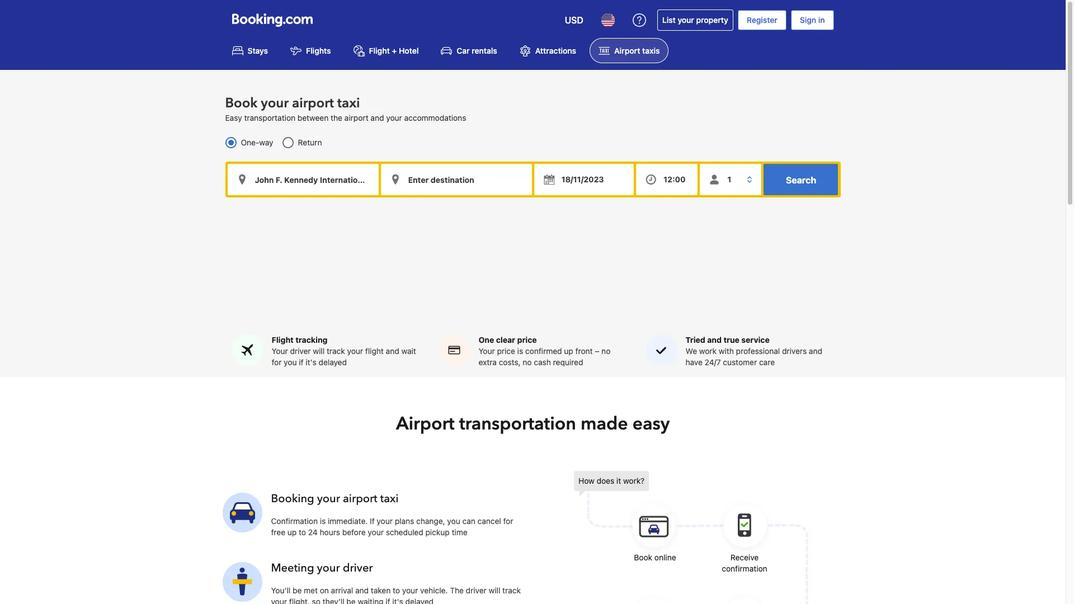Task type: locate. For each thing, give the bounding box(es) containing it.
driver up arrival
[[343, 561, 373, 576]]

track right the
[[502, 586, 521, 595]]

to left 24
[[299, 528, 306, 537]]

0 vertical spatial track
[[327, 347, 345, 356]]

book inside book your airport taxi easy transportation between the airport and your accommodations
[[225, 94, 258, 113]]

your left flight
[[347, 347, 363, 356]]

2 your from the left
[[479, 347, 495, 356]]

driver
[[290, 347, 311, 356], [343, 561, 373, 576], [466, 586, 487, 595]]

delayed down "vehicle."
[[405, 597, 434, 604]]

0 vertical spatial no
[[601, 347, 611, 356]]

0 horizontal spatial it's
[[306, 358, 316, 367]]

0 vertical spatial airport
[[614, 46, 640, 56]]

taxi inside book your airport taxi easy transportation between the airport and your accommodations
[[337, 94, 360, 113]]

0 horizontal spatial to
[[299, 528, 306, 537]]

0 horizontal spatial taxi
[[337, 94, 360, 113]]

you inside confirmation is immediate. if your plans change, you can cancel for free up to 24 hours before your scheduled pickup time
[[447, 517, 460, 526]]

1 horizontal spatial driver
[[343, 561, 373, 576]]

0 vertical spatial driver
[[290, 347, 311, 356]]

0 vertical spatial book
[[225, 94, 258, 113]]

flight tracking your driver will track your flight and wait for you if it's delayed
[[272, 335, 416, 367]]

scheduled
[[386, 528, 423, 537]]

meeting your driver
[[271, 561, 373, 576]]

1 horizontal spatial your
[[479, 347, 495, 356]]

booking airport taxi image for booking your airport taxi
[[222, 493, 262, 533]]

will down the tracking
[[313, 347, 325, 356]]

1 vertical spatial airport
[[396, 412, 455, 437]]

booking your airport taxi
[[271, 491, 399, 507]]

1 vertical spatial airport
[[344, 113, 368, 123]]

1 horizontal spatial will
[[489, 586, 500, 595]]

is inside 'one clear price your price is confirmed up front – no extra costs, no cash required'
[[517, 347, 523, 356]]

flight left the tracking
[[272, 335, 294, 345]]

customer
[[723, 358, 757, 367]]

flight left the +
[[369, 46, 390, 56]]

0 horizontal spatial for
[[272, 358, 282, 367]]

and right "the"
[[371, 113, 384, 123]]

1 vertical spatial taxi
[[380, 491, 399, 507]]

1 vertical spatial if
[[386, 597, 390, 604]]

0 vertical spatial transportation
[[244, 113, 295, 123]]

on
[[320, 586, 329, 595]]

airport for airport taxis
[[614, 46, 640, 56]]

flight for flight + hotel
[[369, 46, 390, 56]]

1 vertical spatial driver
[[343, 561, 373, 576]]

book
[[225, 94, 258, 113], [634, 553, 652, 562]]

1 horizontal spatial flight
[[369, 46, 390, 56]]

register link
[[738, 10, 786, 30]]

flight + hotel
[[369, 46, 419, 56]]

up down confirmation
[[287, 528, 297, 537]]

1 horizontal spatial is
[[517, 347, 523, 356]]

your inside flight tracking your driver will track your flight and wait for you if it's delayed
[[347, 347, 363, 356]]

taxi up "plans"
[[380, 491, 399, 507]]

flight,
[[289, 597, 310, 604]]

0 vertical spatial for
[[272, 358, 282, 367]]

1 horizontal spatial book
[[634, 553, 652, 562]]

with
[[719, 347, 734, 356]]

delayed down the tracking
[[319, 358, 347, 367]]

0 horizontal spatial no
[[523, 358, 532, 367]]

0 horizontal spatial flight
[[272, 335, 294, 345]]

car rentals
[[457, 46, 497, 56]]

price up confirmed
[[517, 335, 537, 345]]

taxi for book
[[337, 94, 360, 113]]

0 horizontal spatial up
[[287, 528, 297, 537]]

up inside 'one clear price your price is confirmed up front – no extra costs, no cash required'
[[564, 347, 573, 356]]

be down arrival
[[347, 597, 356, 604]]

cash
[[534, 358, 551, 367]]

and right drivers
[[809, 347, 822, 356]]

1 horizontal spatial if
[[386, 597, 390, 604]]

price down clear
[[497, 347, 515, 356]]

will
[[313, 347, 325, 356], [489, 586, 500, 595]]

flights
[[306, 46, 331, 56]]

transportation inside book your airport taxi easy transportation between the airport and your accommodations
[[244, 113, 295, 123]]

0 vertical spatial you
[[284, 358, 297, 367]]

register
[[747, 15, 777, 25]]

1 horizontal spatial delayed
[[405, 597, 434, 604]]

up up required at the right bottom of the page
[[564, 347, 573, 356]]

stays
[[248, 46, 268, 56]]

1 horizontal spatial track
[[502, 586, 521, 595]]

made
[[581, 412, 628, 437]]

confirmation
[[722, 564, 767, 574]]

attractions
[[535, 46, 576, 56]]

1 vertical spatial to
[[393, 586, 400, 595]]

for inside confirmation is immediate. if your plans change, you can cancel for free up to 24 hours before your scheduled pickup time
[[503, 517, 513, 526]]

you up the time
[[447, 517, 460, 526]]

track down the tracking
[[327, 347, 345, 356]]

your
[[678, 15, 694, 25], [261, 94, 289, 113], [386, 113, 402, 123], [347, 347, 363, 356], [317, 491, 340, 507], [377, 517, 393, 526], [368, 528, 384, 537], [317, 561, 340, 576], [402, 586, 418, 595], [271, 597, 287, 604]]

0 horizontal spatial will
[[313, 347, 325, 356]]

track inside flight tracking your driver will track your flight and wait for you if it's delayed
[[327, 347, 345, 356]]

0 vertical spatial up
[[564, 347, 573, 356]]

1 horizontal spatial taxi
[[380, 491, 399, 507]]

pickup
[[425, 528, 450, 537]]

0 horizontal spatial you
[[284, 358, 297, 367]]

airport for airport transportation made easy
[[396, 412, 455, 437]]

your
[[272, 347, 288, 356], [479, 347, 495, 356]]

1 vertical spatial up
[[287, 528, 297, 537]]

0 horizontal spatial airport
[[396, 412, 455, 437]]

is up hours
[[320, 517, 326, 526]]

booking
[[271, 491, 314, 507]]

2 horizontal spatial driver
[[466, 586, 487, 595]]

it's
[[306, 358, 316, 367], [392, 597, 403, 604]]

flight
[[365, 347, 384, 356]]

book up easy
[[225, 94, 258, 113]]

and up work
[[707, 335, 722, 345]]

0 horizontal spatial if
[[299, 358, 304, 367]]

drivers
[[782, 347, 807, 356]]

if down the tracking
[[299, 358, 304, 367]]

sign in link
[[791, 10, 834, 30]]

0 vertical spatial it's
[[306, 358, 316, 367]]

airport right "the"
[[344, 113, 368, 123]]

1 vertical spatial flight
[[272, 335, 294, 345]]

professional
[[736, 347, 780, 356]]

taxi
[[337, 94, 360, 113], [380, 491, 399, 507]]

0 horizontal spatial be
[[293, 586, 302, 595]]

your left accommodations
[[386, 113, 402, 123]]

for
[[272, 358, 282, 367], [503, 517, 513, 526]]

0 vertical spatial be
[[293, 586, 302, 595]]

airport up if
[[343, 491, 377, 507]]

no
[[601, 347, 611, 356], [523, 358, 532, 367]]

0 vertical spatial to
[[299, 528, 306, 537]]

0 horizontal spatial track
[[327, 347, 345, 356]]

you down the tracking
[[284, 358, 297, 367]]

1 your from the left
[[272, 347, 288, 356]]

1 horizontal spatial airport
[[614, 46, 640, 56]]

1 vertical spatial is
[[320, 517, 326, 526]]

1 horizontal spatial transportation
[[459, 412, 576, 437]]

rentals
[[472, 46, 497, 56]]

flight inside flight tracking your driver will track your flight and wait for you if it's delayed
[[272, 335, 294, 345]]

so
[[312, 597, 320, 604]]

1 vertical spatial for
[[503, 517, 513, 526]]

0 vertical spatial flight
[[369, 46, 390, 56]]

1 horizontal spatial price
[[517, 335, 537, 345]]

2 vertical spatial driver
[[466, 586, 487, 595]]

it's down the tracking
[[306, 358, 316, 367]]

receive
[[730, 553, 759, 562]]

0 vertical spatial is
[[517, 347, 523, 356]]

transportation
[[244, 113, 295, 123], [459, 412, 576, 437]]

be
[[293, 586, 302, 595], [347, 597, 356, 604]]

airport
[[614, 46, 640, 56], [396, 412, 455, 437]]

0 horizontal spatial your
[[272, 347, 288, 356]]

no left cash
[[523, 358, 532, 367]]

is up costs,
[[517, 347, 523, 356]]

0 vertical spatial airport
[[292, 94, 334, 113]]

1 horizontal spatial it's
[[392, 597, 403, 604]]

way
[[259, 138, 273, 147]]

1 horizontal spatial you
[[447, 517, 460, 526]]

time
[[452, 528, 467, 537]]

and left wait
[[386, 347, 399, 356]]

price
[[517, 335, 537, 345], [497, 347, 515, 356]]

1 horizontal spatial for
[[503, 517, 513, 526]]

to right taken
[[393, 586, 400, 595]]

0 vertical spatial taxi
[[337, 94, 360, 113]]

no right –
[[601, 347, 611, 356]]

taxi up "the"
[[337, 94, 360, 113]]

0 horizontal spatial book
[[225, 94, 258, 113]]

immediate.
[[328, 517, 368, 526]]

usd button
[[558, 7, 590, 34]]

1 horizontal spatial up
[[564, 347, 573, 356]]

delayed inside you'll be met on arrival and taken to your vehicle. the driver will track your flight, so they'll be waiting if it's delayed
[[405, 597, 434, 604]]

it's right waiting
[[392, 597, 403, 604]]

0 vertical spatial price
[[517, 335, 537, 345]]

to inside confirmation is immediate. if your plans change, you can cancel for free up to 24 hours before your scheduled pickup time
[[299, 528, 306, 537]]

airport up between
[[292, 94, 334, 113]]

0 vertical spatial delayed
[[319, 358, 347, 367]]

waiting
[[358, 597, 384, 604]]

1 vertical spatial will
[[489, 586, 500, 595]]

1 horizontal spatial to
[[393, 586, 400, 595]]

driver down the tracking
[[290, 347, 311, 356]]

your left "vehicle."
[[402, 586, 418, 595]]

2 vertical spatial airport
[[343, 491, 377, 507]]

track
[[327, 347, 345, 356], [502, 586, 521, 595]]

if inside you'll be met on arrival and taken to your vehicle. the driver will track your flight, so they'll be waiting if it's delayed
[[386, 597, 390, 604]]

1 vertical spatial you
[[447, 517, 460, 526]]

0 horizontal spatial delayed
[[319, 358, 347, 367]]

for inside flight tracking your driver will track your flight and wait for you if it's delayed
[[272, 358, 282, 367]]

booking airport taxi image
[[574, 471, 809, 604], [222, 493, 262, 533], [222, 562, 262, 602]]

your up immediate.
[[317, 491, 340, 507]]

if down taken
[[386, 597, 390, 604]]

tried
[[686, 335, 705, 345]]

0 horizontal spatial price
[[497, 347, 515, 356]]

and inside book your airport taxi easy transportation between the airport and your accommodations
[[371, 113, 384, 123]]

search button
[[764, 164, 838, 195]]

you
[[284, 358, 297, 367], [447, 517, 460, 526]]

will right the
[[489, 586, 500, 595]]

meeting
[[271, 561, 314, 576]]

0 vertical spatial will
[[313, 347, 325, 356]]

0 horizontal spatial driver
[[290, 347, 311, 356]]

1 vertical spatial transportation
[[459, 412, 576, 437]]

your up way
[[261, 94, 289, 113]]

property
[[696, 15, 728, 25]]

we
[[686, 347, 697, 356]]

your down if
[[368, 528, 384, 537]]

1 vertical spatial book
[[634, 553, 652, 562]]

to inside you'll be met on arrival and taken to your vehicle. the driver will track your flight, so they'll be waiting if it's delayed
[[393, 586, 400, 595]]

and up waiting
[[355, 586, 369, 595]]

0 horizontal spatial transportation
[[244, 113, 295, 123]]

1 horizontal spatial be
[[347, 597, 356, 604]]

service
[[741, 335, 770, 345]]

plans
[[395, 517, 414, 526]]

booking airport taxi image for meeting your driver
[[222, 562, 262, 602]]

driver right the
[[466, 586, 487, 595]]

1 vertical spatial track
[[502, 586, 521, 595]]

1 vertical spatial it's
[[392, 597, 403, 604]]

work?
[[623, 476, 645, 486]]

18/11/2023 button
[[534, 164, 634, 195]]

be up flight,
[[293, 586, 302, 595]]

1 vertical spatial price
[[497, 347, 515, 356]]

0 vertical spatial if
[[299, 358, 304, 367]]

book left online on the right of page
[[634, 553, 652, 562]]

one clear price your price is confirmed up front – no extra costs, no cash required
[[479, 335, 611, 367]]

1 vertical spatial no
[[523, 358, 532, 367]]

0 horizontal spatial is
[[320, 517, 326, 526]]

is
[[517, 347, 523, 356], [320, 517, 326, 526]]

one-
[[241, 138, 259, 147]]

1 vertical spatial delayed
[[405, 597, 434, 604]]

list your property link
[[657, 10, 733, 31]]



Task type: vqa. For each thing, say whether or not it's contained in the screenshot.
8+ on the left
no



Task type: describe. For each thing, give the bounding box(es) containing it.
is inside confirmation is immediate. if your plans change, you can cancel for free up to 24 hours before your scheduled pickup time
[[320, 517, 326, 526]]

how does it work?
[[578, 476, 645, 486]]

taxi for booking
[[380, 491, 399, 507]]

airport for book
[[292, 94, 334, 113]]

met
[[304, 586, 318, 595]]

if inside flight tracking your driver will track your flight and wait for you if it's delayed
[[299, 358, 304, 367]]

you'll be met on arrival and taken to your vehicle. the driver will track your flight, so they'll be waiting if it's delayed
[[271, 586, 521, 604]]

required
[[553, 358, 583, 367]]

care
[[759, 358, 775, 367]]

does
[[597, 476, 614, 486]]

booking.com online hotel reservations image
[[232, 13, 312, 27]]

Enter destination text field
[[381, 164, 532, 195]]

easy
[[633, 412, 670, 437]]

and inside you'll be met on arrival and taken to your vehicle. the driver will track your flight, so they'll be waiting if it's delayed
[[355, 586, 369, 595]]

it
[[616, 476, 621, 486]]

taxis
[[642, 46, 660, 56]]

arrival
[[331, 586, 353, 595]]

easy
[[225, 113, 242, 123]]

stays link
[[223, 38, 277, 63]]

vehicle.
[[420, 586, 448, 595]]

track inside you'll be met on arrival and taken to your vehicle. the driver will track your flight, so they'll be waiting if it's delayed
[[502, 586, 521, 595]]

one
[[479, 335, 494, 345]]

your right if
[[377, 517, 393, 526]]

confirmation is immediate. if your plans change, you can cancel for free up to 24 hours before your scheduled pickup time
[[271, 517, 513, 537]]

driver inside flight tracking your driver will track your flight and wait for you if it's delayed
[[290, 347, 311, 356]]

delayed inside flight tracking your driver will track your flight and wait for you if it's delayed
[[319, 358, 347, 367]]

12:00
[[664, 175, 686, 184]]

list your property
[[662, 15, 728, 25]]

attractions link
[[511, 38, 585, 63]]

book online
[[634, 553, 676, 562]]

book for your
[[225, 94, 258, 113]]

true
[[724, 335, 740, 345]]

flight for flight tracking your driver will track your flight and wait for you if it's delayed
[[272, 335, 294, 345]]

tracking
[[296, 335, 328, 345]]

taken
[[371, 586, 391, 595]]

return
[[298, 138, 322, 147]]

you inside flight tracking your driver will track your flight and wait for you if it's delayed
[[284, 358, 297, 367]]

sign
[[800, 15, 816, 25]]

search
[[786, 175, 816, 185]]

will inside you'll be met on arrival and taken to your vehicle. the driver will track your flight, so they'll be waiting if it's delayed
[[489, 586, 500, 595]]

front
[[575, 347, 593, 356]]

and inside flight tracking your driver will track your flight and wait for you if it's delayed
[[386, 347, 399, 356]]

wait
[[401, 347, 416, 356]]

the
[[450, 586, 464, 595]]

can
[[462, 517, 475, 526]]

book for online
[[634, 553, 652, 562]]

18/11/2023
[[561, 175, 604, 184]]

in
[[818, 15, 825, 25]]

book your airport taxi easy transportation between the airport and your accommodations
[[225, 94, 466, 123]]

car
[[457, 46, 470, 56]]

if
[[370, 517, 375, 526]]

free
[[271, 528, 285, 537]]

confirmation
[[271, 517, 318, 526]]

your down you'll
[[271, 597, 287, 604]]

your inside flight tracking your driver will track your flight and wait for you if it's delayed
[[272, 347, 288, 356]]

1 horizontal spatial no
[[601, 347, 611, 356]]

1 vertical spatial be
[[347, 597, 356, 604]]

Enter pick-up location text field
[[227, 164, 378, 195]]

tried and true service we work with professional drivers and have 24/7 customer care
[[686, 335, 822, 367]]

work
[[699, 347, 717, 356]]

cancel
[[478, 517, 501, 526]]

+
[[392, 46, 397, 56]]

it's inside you'll be met on arrival and taken to your vehicle. the driver will track your flight, so they'll be waiting if it's delayed
[[392, 597, 403, 604]]

up inside confirmation is immediate. if your plans change, you can cancel for free up to 24 hours before your scheduled pickup time
[[287, 528, 297, 537]]

airport for booking
[[343, 491, 377, 507]]

before
[[342, 528, 366, 537]]

the
[[331, 113, 342, 123]]

list
[[662, 15, 676, 25]]

you'll
[[271, 586, 291, 595]]

online
[[654, 553, 676, 562]]

have
[[686, 358, 703, 367]]

confirmed
[[525, 347, 562, 356]]

driver inside you'll be met on arrival and taken to your vehicle. the driver will track your flight, so they'll be waiting if it's delayed
[[466, 586, 487, 595]]

12:00 button
[[636, 164, 698, 195]]

hotel
[[399, 46, 419, 56]]

your right list
[[678, 15, 694, 25]]

flight + hotel link
[[344, 38, 428, 63]]

airport transportation made easy
[[396, 412, 670, 437]]

receive confirmation
[[722, 553, 767, 574]]

sign in
[[800, 15, 825, 25]]

for for flight tracking your driver will track your flight and wait for you if it's delayed
[[272, 358, 282, 367]]

your up on
[[317, 561, 340, 576]]

usd
[[565, 15, 583, 25]]

between
[[298, 113, 329, 123]]

airport taxis link
[[590, 38, 669, 63]]

costs,
[[499, 358, 521, 367]]

extra
[[479, 358, 497, 367]]

will inside flight tracking your driver will track your flight and wait for you if it's delayed
[[313, 347, 325, 356]]

clear
[[496, 335, 515, 345]]

how
[[578, 476, 595, 486]]

it's inside flight tracking your driver will track your flight and wait for you if it's delayed
[[306, 358, 316, 367]]

flights link
[[281, 38, 340, 63]]

–
[[595, 347, 599, 356]]

for for confirmation is immediate. if your plans change, you can cancel for free up to 24 hours before your scheduled pickup time
[[503, 517, 513, 526]]

your inside 'one clear price your price is confirmed up front – no extra costs, no cash required'
[[479, 347, 495, 356]]



